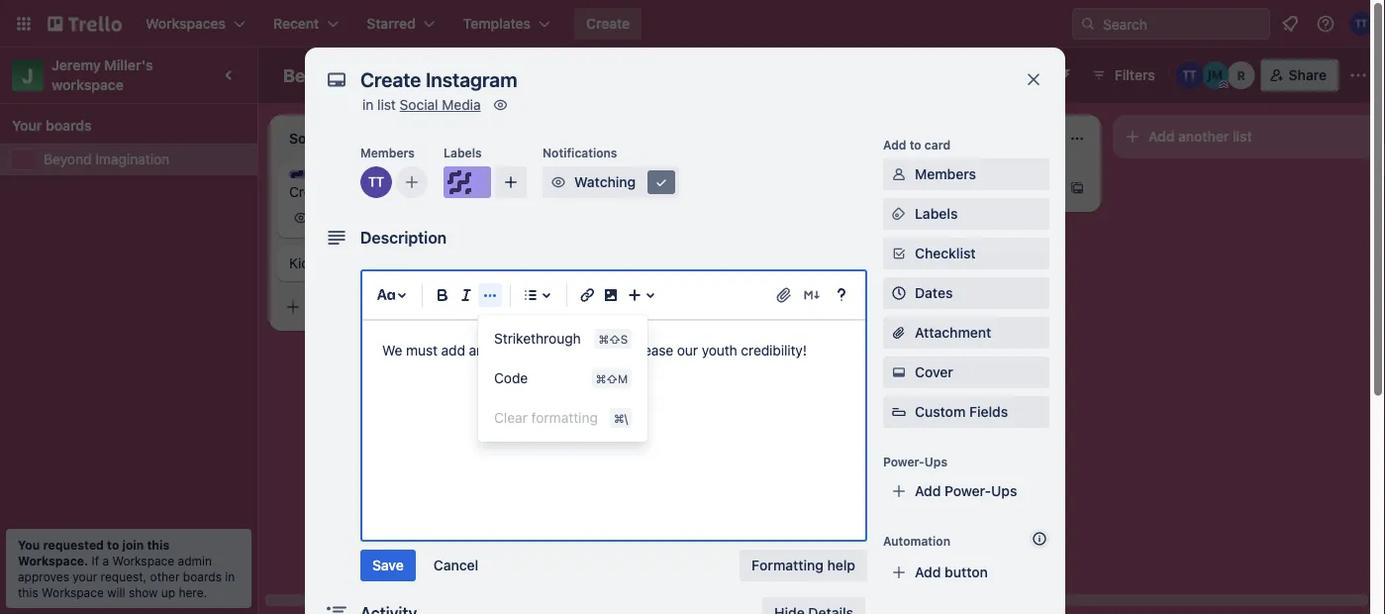 Task type: locate. For each thing, give the bounding box(es) containing it.
add down kickoff
[[309, 299, 335, 315]]

0 vertical spatial in
[[363, 97, 374, 113]]

0 vertical spatial workspace
[[112, 554, 174, 568]]

0 vertical spatial list
[[377, 97, 396, 113]]

description
[[361, 228, 447, 247]]

automation
[[884, 534, 951, 548]]

in list social media
[[363, 97, 481, 113]]

workspace.
[[18, 554, 88, 568]]

power- inside "link"
[[945, 483, 992, 499]]

if a workspace admin approves your request, other boards in this workspace will show up here.
[[18, 554, 235, 599]]

0 vertical spatial terry turtle (terryturtle) image
[[1350, 12, 1374, 36]]

add members to card image
[[404, 172, 420, 192]]

1 horizontal spatial boards
[[183, 570, 222, 583]]

imagination up social
[[351, 64, 452, 86]]

workspace down 'your'
[[42, 585, 104, 599]]

custom fields
[[915, 404, 1008, 420]]

to
[[910, 138, 922, 152], [604, 342, 617, 359], [107, 538, 119, 552]]

open information menu image
[[1316, 14, 1336, 34]]

social media link
[[400, 97, 481, 113]]

2 vertical spatial to
[[107, 538, 119, 552]]

2 vertical spatial sm image
[[889, 204, 909, 224]]

workspace
[[112, 554, 174, 568], [42, 585, 104, 599]]

we must add another social media to increase our youth credibility!
[[382, 342, 807, 359]]

add a card down 'kickoff meeting'
[[309, 299, 379, 315]]

add to card
[[884, 138, 951, 152]]

create
[[586, 15, 630, 32], [289, 184, 332, 200]]

power- down power-ups
[[945, 483, 992, 499]]

sm image inside the cover link
[[889, 363, 909, 382]]

instagram
[[336, 184, 399, 200]]

italic ⌘i image
[[455, 283, 478, 307]]

sm image for cover
[[889, 363, 909, 382]]

1 horizontal spatial create
[[586, 15, 630, 32]]

workspace visible image
[[510, 67, 525, 83]]

0 vertical spatial ups
[[925, 455, 948, 468]]

this inside if a workspace admin approves your request, other boards in this workspace will show up here.
[[18, 585, 38, 599]]

power-
[[884, 455, 925, 468], [945, 483, 992, 499]]

1 vertical spatial ups
[[992, 483, 1018, 499]]

None text field
[[351, 61, 1004, 97]]

share
[[1289, 67, 1327, 83]]

labels down media
[[444, 146, 482, 159]]

1 vertical spatial boards
[[183, 570, 222, 583]]

1 vertical spatial card
[[913, 180, 942, 196]]

to up ⌘⇧m
[[604, 342, 617, 359]]

list down rubyanndersson (rubyanndersson) icon
[[1233, 128, 1253, 145]]

in right other
[[225, 570, 235, 583]]

⌘\
[[614, 411, 628, 425]]

2 horizontal spatial terry turtle (terryturtle) image
[[1350, 12, 1374, 36]]

0 horizontal spatial this
[[18, 585, 38, 599]]

this
[[147, 538, 170, 552], [18, 585, 38, 599]]

1 vertical spatial create from template… image
[[507, 299, 523, 315]]

1 horizontal spatial labels
[[915, 206, 958, 222]]

formatting
[[532, 410, 598, 426]]

attachment button
[[884, 317, 1050, 349]]

add inside "link"
[[915, 483, 941, 499]]

another down the jeremy miller (jeremymiller198) image
[[1179, 128, 1230, 145]]

1 horizontal spatial to
[[604, 342, 617, 359]]

terry turtle (terryturtle) image up lists "icon"
[[499, 206, 523, 230]]

sm image inside watching button
[[549, 172, 569, 192]]

2 horizontal spatial sm image
[[889, 204, 909, 224]]

labels up checklist
[[915, 206, 958, 222]]

0 horizontal spatial add a card button
[[277, 291, 499, 323]]

this down approves
[[18, 585, 38, 599]]

a down 'kickoff meeting'
[[339, 299, 347, 315]]

add a card down add to card
[[872, 180, 942, 196]]

kickoff meeting
[[289, 255, 390, 271]]

link image
[[575, 283, 599, 307]]

imagination down your boards with 1 items element
[[95, 151, 170, 167]]

thinking
[[571, 184, 625, 200]]

0 vertical spatial this
[[147, 538, 170, 552]]

in down board name text field at the top left of page
[[363, 97, 374, 113]]

color: purple, title: none image right add members to card "image"
[[444, 166, 491, 198]]

show
[[129, 585, 158, 599]]

ups up add power-ups
[[925, 455, 948, 468]]

0 vertical spatial imagination
[[351, 64, 452, 86]]

sm image inside watching button
[[652, 172, 672, 192]]

power ups image
[[1022, 67, 1038, 83]]

create button
[[575, 8, 642, 40]]

create instagram link
[[289, 182, 519, 202]]

1 horizontal spatial list
[[1233, 128, 1253, 145]]

clear formatting
[[494, 410, 598, 426]]

1 vertical spatial sm image
[[652, 172, 672, 192]]

0 horizontal spatial a
[[102, 554, 109, 568]]

admin
[[178, 554, 212, 568]]

1 vertical spatial in
[[225, 570, 235, 583]]

beyond
[[283, 64, 347, 86], [44, 151, 92, 167]]

1 vertical spatial beyond imagination
[[44, 151, 170, 167]]

1 vertical spatial terry turtle (terryturtle) image
[[1176, 61, 1204, 89]]

add a card button down add to card
[[840, 172, 1062, 204]]

color: purple, title: none image
[[444, 166, 491, 198], [289, 170, 329, 178]]

up
[[161, 585, 175, 599]]

0 vertical spatial power-
[[884, 455, 925, 468]]

sm image
[[491, 95, 511, 115], [652, 172, 672, 192], [889, 204, 909, 224]]

1 vertical spatial list
[[1233, 128, 1253, 145]]

filters button
[[1085, 59, 1162, 91]]

rubyanndersson (rubyanndersson) image
[[1228, 61, 1256, 89]]

boards inside if a workspace admin approves your request, other boards in this workspace will show up here.
[[183, 570, 222, 583]]

0 vertical spatial create from template… image
[[1070, 180, 1086, 196]]

a right if
[[102, 554, 109, 568]]

1 horizontal spatial members
[[915, 166, 977, 182]]

1 horizontal spatial sm image
[[652, 172, 672, 192]]

your boards with 1 items element
[[12, 114, 236, 138]]

bold ⌘b image
[[431, 283, 455, 307]]

0 vertical spatial beyond imagination
[[283, 64, 452, 86]]

add down power-ups
[[915, 483, 941, 499]]

0 horizontal spatial in
[[225, 570, 235, 583]]

strikethrough
[[494, 330, 581, 347]]

group inside "editor toolbar" toolbar
[[478, 319, 648, 438]]

1 horizontal spatial power-
[[945, 483, 992, 499]]

boards
[[46, 117, 92, 134], [183, 570, 222, 583]]

sm image inside members 'link'
[[889, 164, 909, 184]]

0 vertical spatial another
[[1179, 128, 1230, 145]]

sm image for checklist
[[889, 244, 909, 263]]

0 horizontal spatial imagination
[[95, 151, 170, 167]]

labels
[[444, 146, 482, 159], [915, 206, 958, 222]]

1 horizontal spatial imagination
[[351, 64, 452, 86]]

0 vertical spatial beyond
[[283, 64, 347, 86]]

list left social
[[377, 97, 396, 113]]

workspace down join
[[112, 554, 174, 568]]

0 notifications image
[[1279, 12, 1302, 36]]

social
[[522, 342, 558, 359]]

add down add to card
[[872, 180, 898, 196]]

create inside button
[[586, 15, 630, 32]]

sm image down add to card
[[889, 164, 909, 184]]

1 vertical spatial create
[[289, 184, 332, 200]]

a
[[901, 180, 909, 196], [339, 299, 347, 315], [102, 554, 109, 568]]

1 vertical spatial labels
[[915, 206, 958, 222]]

card down meeting
[[350, 299, 379, 315]]

another inside "button"
[[1179, 128, 1230, 145]]

members link
[[884, 158, 1050, 190]]

0 horizontal spatial another
[[469, 342, 518, 359]]

0 vertical spatial a
[[901, 180, 909, 196]]

2 horizontal spatial to
[[910, 138, 922, 152]]

lists image
[[519, 283, 543, 307]]

1 horizontal spatial create from template… image
[[1070, 180, 1086, 196]]

sm image left cover
[[889, 363, 909, 382]]

filters
[[1115, 67, 1156, 83]]

1 horizontal spatial a
[[339, 299, 347, 315]]

1 horizontal spatial workspace
[[112, 554, 174, 568]]

1 horizontal spatial add a card button
[[840, 172, 1062, 204]]

2 vertical spatial a
[[102, 554, 109, 568]]

sm image down notifications
[[549, 172, 569, 192]]

0 vertical spatial boards
[[46, 117, 92, 134]]

kickoff meeting link
[[289, 254, 519, 273]]

add power-ups
[[915, 483, 1018, 499]]

image image
[[599, 283, 623, 307]]

add
[[1149, 128, 1175, 145], [884, 138, 907, 152], [872, 180, 898, 196], [309, 299, 335, 315], [915, 483, 941, 499], [915, 564, 941, 580]]

imagination
[[351, 64, 452, 86], [95, 151, 170, 167]]

1 horizontal spatial terry turtle (terryturtle) image
[[1176, 61, 1204, 89]]

0 horizontal spatial beyond imagination
[[44, 151, 170, 167]]

add a card button
[[840, 172, 1062, 204], [277, 291, 499, 323]]

group
[[478, 319, 648, 438]]

1 horizontal spatial ups
[[992, 483, 1018, 499]]

members up terry turtle (terryturtle) image
[[361, 146, 415, 159]]

0 horizontal spatial ups
[[925, 455, 948, 468]]

list
[[377, 97, 396, 113], [1233, 128, 1253, 145]]

create for create
[[586, 15, 630, 32]]

thoughts
[[590, 171, 645, 185]]

1 vertical spatial another
[[469, 342, 518, 359]]

1 vertical spatial power-
[[945, 483, 992, 499]]

0 horizontal spatial create from template… image
[[507, 299, 523, 315]]

1 horizontal spatial in
[[363, 97, 374, 113]]

0 horizontal spatial beyond
[[44, 151, 92, 167]]

0 horizontal spatial to
[[107, 538, 119, 552]]

2 horizontal spatial a
[[901, 180, 909, 196]]

labels link
[[884, 198, 1050, 230]]

customize views image
[[632, 65, 651, 85]]

0 horizontal spatial members
[[361, 146, 415, 159]]

a down add to card
[[901, 180, 909, 196]]

members
[[361, 146, 415, 159], [915, 166, 977, 182]]

sm image left checklist
[[889, 244, 909, 263]]

add a card button up we
[[277, 291, 499, 323]]

add button
[[915, 564, 988, 580]]

clear
[[494, 410, 528, 426]]

0 horizontal spatial terry turtle (terryturtle) image
[[499, 206, 523, 230]]

create from template… image for the left the "add a card" button
[[507, 299, 523, 315]]

1 vertical spatial a
[[339, 299, 347, 315]]

sm image for members
[[889, 164, 909, 184]]

add a card
[[872, 180, 942, 196], [309, 299, 379, 315]]

sm image
[[889, 164, 909, 184], [549, 172, 569, 192], [889, 244, 909, 263], [889, 363, 909, 382]]

to up members 'link'
[[910, 138, 922, 152]]

create inside 'link'
[[289, 184, 332, 200]]

power- down custom
[[884, 455, 925, 468]]

this right join
[[147, 538, 170, 552]]

you requested to join this workspace.
[[18, 538, 170, 568]]

another up code
[[469, 342, 518, 359]]

add down filters
[[1149, 128, 1175, 145]]

color: purple, title: none image up create instagram
[[289, 170, 329, 178]]

sm image down add to card
[[889, 204, 909, 224]]

sm image inside checklist link
[[889, 244, 909, 263]]

0 horizontal spatial power-
[[884, 455, 925, 468]]

0 horizontal spatial labels
[[444, 146, 482, 159]]

1 horizontal spatial add a card
[[872, 180, 942, 196]]

to left join
[[107, 538, 119, 552]]

1 horizontal spatial beyond
[[283, 64, 347, 86]]

create from template… image
[[1070, 180, 1086, 196], [507, 299, 523, 315]]

Search field
[[1096, 9, 1270, 39]]

notifications
[[543, 146, 618, 159]]

0 vertical spatial create
[[586, 15, 630, 32]]

beyond imagination
[[283, 64, 452, 86], [44, 151, 170, 167]]

terry turtle (terryturtle) image
[[1350, 12, 1374, 36], [1176, 61, 1204, 89], [499, 206, 523, 230]]

card up members 'link'
[[925, 138, 951, 152]]

add up members 'link'
[[884, 138, 907, 152]]

create up board
[[586, 15, 630, 32]]

1 vertical spatial to
[[604, 342, 617, 359]]

1 horizontal spatial this
[[147, 538, 170, 552]]

1 vertical spatial add a card button
[[277, 291, 499, 323]]

1 vertical spatial beyond
[[44, 151, 92, 167]]

sm image down workspace visible icon
[[491, 95, 511, 115]]

boards right your
[[46, 117, 92, 134]]

terry turtle (terryturtle) image right open information menu icon
[[1350, 12, 1374, 36]]

beyond imagination up social
[[283, 64, 452, 86]]

boards down admin
[[183, 570, 222, 583]]

0 horizontal spatial sm image
[[491, 95, 511, 115]]

add another list
[[1149, 128, 1253, 145]]

group containing strikethrough
[[478, 319, 648, 438]]

create left instagram
[[289, 184, 332, 200]]

cover
[[915, 364, 954, 380]]

members down add to card
[[915, 166, 977, 182]]

sm image right "thoughts"
[[652, 172, 672, 192]]

card
[[925, 138, 951, 152], [913, 180, 942, 196], [350, 299, 379, 315]]

create from template… image for the top the "add a card" button
[[1070, 180, 1086, 196]]

1 vertical spatial this
[[18, 585, 38, 599]]

ups down the fields
[[992, 483, 1018, 499]]

card down add to card
[[913, 180, 942, 196]]

2 vertical spatial terry turtle (terryturtle) image
[[499, 206, 523, 230]]

1 vertical spatial members
[[915, 166, 977, 182]]

beyond imagination down your boards with 1 items element
[[44, 151, 170, 167]]

automation image
[[1050, 59, 1077, 87]]

1 horizontal spatial beyond imagination
[[283, 64, 452, 86]]

dates button
[[884, 277, 1050, 309]]

0 vertical spatial sm image
[[491, 95, 511, 115]]

1 horizontal spatial another
[[1179, 128, 1230, 145]]

media
[[562, 342, 600, 359]]

this inside you requested to join this workspace.
[[147, 538, 170, 552]]

1 vertical spatial add a card
[[309, 299, 379, 315]]

0 horizontal spatial workspace
[[42, 585, 104, 599]]

0 horizontal spatial create
[[289, 184, 332, 200]]

board link
[[537, 59, 622, 91]]

list inside "button"
[[1233, 128, 1253, 145]]

terry turtle (terryturtle) image left the r at the top of the page
[[1176, 61, 1204, 89]]

back to home image
[[48, 8, 122, 40]]



Task type: vqa. For each thing, say whether or not it's contained in the screenshot.


Task type: describe. For each thing, give the bounding box(es) containing it.
jeremy
[[52, 57, 101, 73]]

terry turtle (terryturtle) image
[[361, 166, 392, 198]]

dates
[[915, 285, 953, 301]]

increase
[[620, 342, 674, 359]]

0 vertical spatial card
[[925, 138, 951, 152]]

formatting help link
[[740, 550, 868, 581]]

Main content area, start typing to enter text. text field
[[382, 339, 846, 363]]

to inside you requested to join this workspace.
[[107, 538, 119, 552]]

open help dialog image
[[830, 283, 854, 307]]

ups inside "link"
[[992, 483, 1018, 499]]

show menu image
[[1349, 65, 1369, 85]]

cover link
[[884, 357, 1050, 388]]

⌘⇧m
[[596, 371, 628, 385]]

create for create instagram
[[289, 184, 332, 200]]

jeremy miller's workspace
[[52, 57, 157, 93]]

cancel
[[434, 557, 479, 573]]

add button button
[[884, 557, 1050, 588]]

approves
[[18, 570, 69, 583]]

request,
[[101, 570, 147, 583]]

members inside 'link'
[[915, 166, 977, 182]]

if
[[92, 554, 99, 568]]

custom
[[915, 404, 966, 420]]

our
[[677, 342, 698, 359]]

attachment
[[915, 324, 992, 341]]

search image
[[1081, 16, 1096, 32]]

add
[[441, 342, 465, 359]]

you
[[18, 538, 40, 552]]

0 vertical spatial add a card
[[872, 180, 942, 196]]

checklist
[[915, 245, 976, 261]]

watching
[[574, 174, 636, 190]]

r
[[1238, 68, 1246, 82]]

media
[[442, 97, 481, 113]]

1 horizontal spatial color: purple, title: none image
[[444, 166, 491, 198]]

we
[[382, 342, 403, 359]]

kickoff
[[289, 255, 334, 271]]

attach and insert link image
[[775, 285, 794, 305]]

editor toolbar toolbar
[[370, 279, 858, 442]]

color: bold red, title: "thoughts" element
[[571, 170, 645, 185]]

sm image for watching
[[549, 172, 569, 192]]

custom fields button
[[884, 402, 1050, 422]]

to inside text box
[[604, 342, 617, 359]]

will
[[107, 585, 125, 599]]

join
[[122, 538, 144, 552]]

0 vertical spatial members
[[361, 146, 415, 159]]

cancel button
[[422, 550, 491, 581]]

share button
[[1262, 59, 1339, 91]]

1 vertical spatial workspace
[[42, 585, 104, 599]]

board
[[571, 67, 610, 83]]

save button
[[361, 550, 416, 581]]

primary element
[[0, 0, 1386, 48]]

beyond imagination link
[[44, 150, 246, 169]]

thoughts thinking
[[571, 171, 645, 200]]

another inside text box
[[469, 342, 518, 359]]

2 vertical spatial card
[[350, 299, 379, 315]]

jeremy miller (jeremymiller198) image
[[1202, 61, 1230, 89]]

create instagram
[[289, 184, 399, 200]]

imagination inside board name text field
[[351, 64, 452, 86]]

youth
[[702, 342, 738, 359]]

add power-ups link
[[884, 475, 1050, 507]]

a inside if a workspace admin approves your request, other boards in this workspace will show up here.
[[102, 554, 109, 568]]

more formatting image
[[478, 283, 502, 307]]

credibility!
[[741, 342, 807, 359]]

0 horizontal spatial boards
[[46, 117, 92, 134]]

requested
[[43, 538, 104, 552]]

formatting help
[[752, 557, 856, 573]]

0 horizontal spatial add a card
[[309, 299, 379, 315]]

checklist link
[[884, 238, 1050, 269]]

workspace
[[52, 77, 124, 93]]

fields
[[970, 404, 1008, 420]]

your
[[73, 570, 97, 583]]

1 vertical spatial imagination
[[95, 151, 170, 167]]

code
[[494, 370, 528, 386]]

save
[[372, 557, 404, 573]]

meeting
[[338, 255, 390, 271]]

text styles image
[[374, 283, 398, 307]]

in inside if a workspace admin approves your request, other boards in this workspace will show up here.
[[225, 570, 235, 583]]

Board name text field
[[273, 59, 462, 91]]

sm image inside labels link
[[889, 204, 909, 224]]

0 vertical spatial labels
[[444, 146, 482, 159]]

other
[[150, 570, 180, 583]]

beyond inside board name text field
[[283, 64, 347, 86]]

0 vertical spatial add a card button
[[840, 172, 1062, 204]]

beyond imagination inside board name text field
[[283, 64, 452, 86]]

social
[[400, 97, 438, 113]]

0 horizontal spatial color: purple, title: none image
[[289, 170, 329, 178]]

watching button
[[543, 166, 679, 198]]

j
[[22, 63, 33, 87]]

must
[[406, 342, 438, 359]]

add inside "button"
[[1149, 128, 1175, 145]]

here.
[[179, 585, 207, 599]]

0 horizontal spatial list
[[377, 97, 396, 113]]

add another list button
[[1113, 115, 1383, 158]]

thinking link
[[571, 182, 800, 202]]

star or unstar board image
[[474, 67, 490, 83]]

⌘⇧s
[[599, 332, 628, 346]]

power-ups
[[884, 455, 948, 468]]

0 vertical spatial to
[[910, 138, 922, 152]]

r button
[[1228, 61, 1256, 89]]

help
[[828, 557, 856, 573]]

view markdown image
[[802, 285, 822, 305]]

your boards
[[12, 117, 92, 134]]

button
[[945, 564, 988, 580]]

your
[[12, 117, 42, 134]]

formatting
[[752, 557, 824, 573]]

miller's
[[104, 57, 153, 73]]

add down automation
[[915, 564, 941, 580]]



